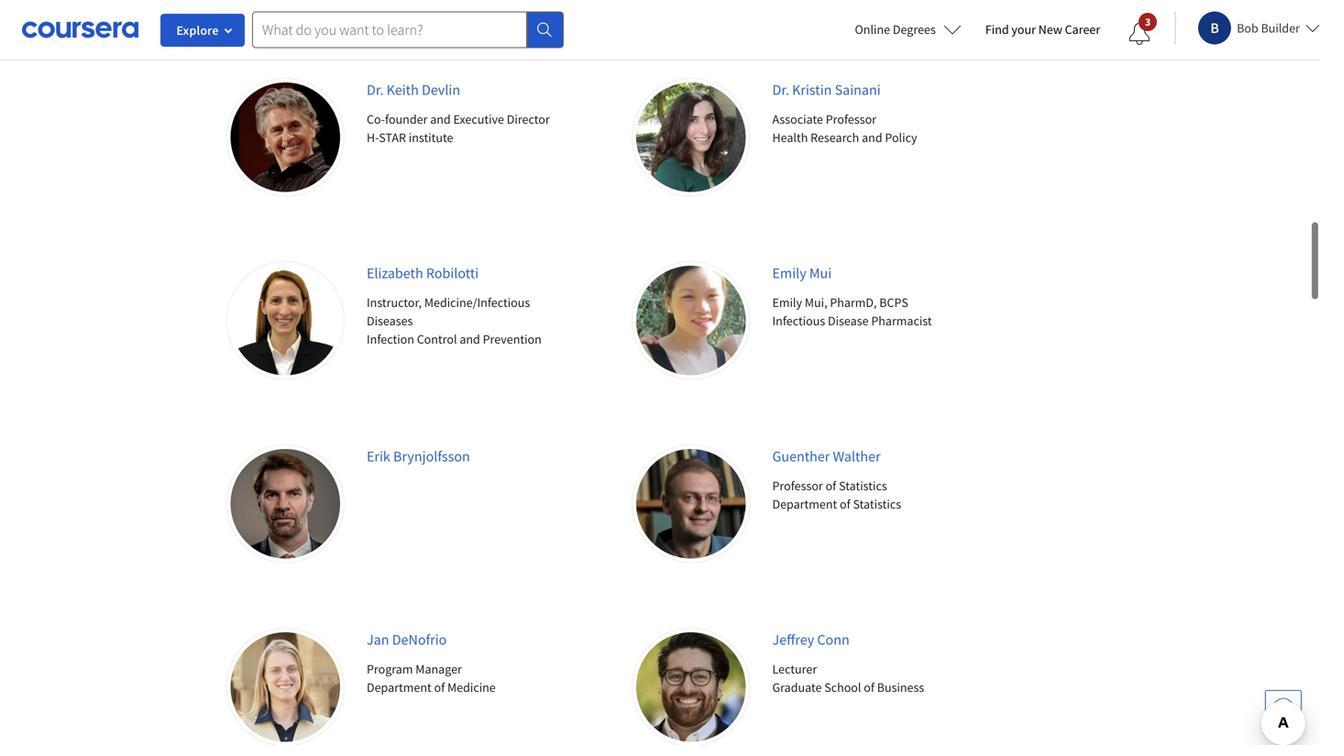 Task type: vqa. For each thing, say whether or not it's contained in the screenshot.


Task type: locate. For each thing, give the bounding box(es) containing it.
coursera image
[[22, 15, 138, 44]]

dr. kristin sainani link
[[773, 81, 881, 99]]

professor inside the associate professor health research and policy
[[826, 111, 877, 127]]

keith
[[387, 81, 419, 99]]

0 horizontal spatial professor
[[773, 478, 823, 494]]

elizabeth robilotti image
[[227, 262, 344, 379]]

professor
[[826, 111, 877, 127], [773, 478, 823, 494]]

2 vertical spatial and
[[460, 331, 480, 348]]

jan
[[367, 631, 389, 649]]

guenther walther link
[[773, 448, 881, 466]]

2 horizontal spatial and
[[862, 129, 883, 146]]

robilotti
[[426, 264, 479, 282]]

career
[[1065, 21, 1101, 38]]

0 horizontal spatial dr.
[[367, 81, 384, 99]]

and
[[430, 111, 451, 127], [862, 129, 883, 146], [460, 331, 480, 348]]

jeffrey conn
[[773, 631, 850, 649]]

1 horizontal spatial professor
[[826, 111, 877, 127]]

find
[[986, 21, 1009, 38]]

2 emily from the top
[[773, 294, 803, 311]]

1 horizontal spatial department
[[773, 496, 838, 513]]

1 vertical spatial emily
[[773, 294, 803, 311]]

emily up 'infectious'
[[773, 294, 803, 311]]

None search field
[[252, 11, 564, 48]]

mui,
[[805, 294, 828, 311]]

associate
[[773, 111, 824, 127]]

1 horizontal spatial and
[[460, 331, 480, 348]]

2 dr. from the left
[[773, 81, 790, 99]]

professor up research
[[826, 111, 877, 127]]

and right control
[[460, 331, 480, 348]]

of down manager at bottom
[[434, 680, 445, 696]]

of down walther
[[840, 496, 851, 513]]

department inside program manager department of medicine
[[367, 680, 432, 696]]

emily left mui
[[773, 264, 807, 282]]

department
[[773, 496, 838, 513], [367, 680, 432, 696]]

bcps
[[880, 294, 909, 311]]

guenther walther
[[773, 448, 881, 466]]

dr. left kristin
[[773, 81, 790, 99]]

1 vertical spatial and
[[862, 129, 883, 146]]

1 vertical spatial department
[[367, 680, 432, 696]]

brynjolfsson
[[394, 448, 470, 466]]

dr. left keith
[[367, 81, 384, 99]]

0 vertical spatial department
[[773, 496, 838, 513]]

dr.
[[367, 81, 384, 99], [773, 81, 790, 99]]

elizabeth
[[367, 264, 423, 282]]

co-
[[367, 111, 385, 127]]

1 dr. from the left
[[367, 81, 384, 99]]

1 vertical spatial professor
[[773, 478, 823, 494]]

jeffrey conn link
[[773, 631, 850, 649]]

pharmacist
[[872, 313, 932, 329]]

statistics
[[839, 478, 888, 494], [853, 496, 902, 513]]

and inside 'instructor, medicine/infectious diseases infection control and prevention'
[[460, 331, 480, 348]]

emily inside emily mui, pharmd, bcps infectious disease pharmacist
[[773, 294, 803, 311]]

devlin
[[422, 81, 461, 99]]

erik brynjolfsson
[[367, 448, 470, 466]]

help center image
[[1273, 698, 1295, 720]]

online degrees
[[855, 21, 936, 38]]

manager
[[416, 661, 462, 678]]

program
[[367, 661, 413, 678]]

infection
[[367, 331, 414, 348]]

emily
[[773, 264, 807, 282], [773, 294, 803, 311]]

0 horizontal spatial department
[[367, 680, 432, 696]]

1 vertical spatial statistics
[[853, 496, 902, 513]]

infectious
[[773, 313, 826, 329]]

0 vertical spatial emily
[[773, 264, 807, 282]]

kristin
[[793, 81, 832, 99]]

conn
[[818, 631, 850, 649]]

and inside the associate professor health research and policy
[[862, 129, 883, 146]]

denofrio
[[392, 631, 447, 649]]

research
[[811, 129, 860, 146]]

emily for emily mui
[[773, 264, 807, 282]]

0 horizontal spatial and
[[430, 111, 451, 127]]

co-founder and executive director h-star institute
[[367, 111, 550, 146]]

0 vertical spatial and
[[430, 111, 451, 127]]

and inside co-founder and executive director h-star institute
[[430, 111, 451, 127]]

policy
[[885, 129, 918, 146]]

professor down guenther
[[773, 478, 823, 494]]

of right school
[[864, 680, 875, 696]]

and up institute
[[430, 111, 451, 127]]

1 horizontal spatial dr.
[[773, 81, 790, 99]]

1 emily from the top
[[773, 264, 807, 282]]

department down guenther
[[773, 496, 838, 513]]

lecturer graduate school of business
[[773, 661, 925, 696]]

of
[[826, 478, 837, 494], [840, 496, 851, 513], [434, 680, 445, 696], [864, 680, 875, 696]]

department down the program
[[367, 680, 432, 696]]

explore
[[176, 22, 219, 39]]

3
[[1146, 15, 1152, 29]]

erik brynjolfsson link
[[367, 448, 470, 466]]

h-
[[367, 129, 379, 146]]

and left policy
[[862, 129, 883, 146]]

3 button
[[1115, 12, 1166, 56]]

find your new career
[[986, 21, 1101, 38]]

bob builder
[[1237, 20, 1301, 36]]

bob
[[1237, 20, 1259, 36]]

0 vertical spatial professor
[[826, 111, 877, 127]]

jan denofrio
[[367, 631, 447, 649]]

star
[[379, 129, 406, 146]]



Task type: describe. For each thing, give the bounding box(es) containing it.
school
[[825, 680, 862, 696]]

dr. kristin sainani
[[773, 81, 881, 99]]

emily mui, pharmd, bcps infectious disease pharmacist
[[773, 294, 932, 329]]

online
[[855, 21, 891, 38]]

walther
[[833, 448, 881, 466]]

elizabeth robilotti
[[367, 264, 479, 282]]

builder
[[1262, 20, 1301, 36]]

of inside lecturer graduate school of business
[[864, 680, 875, 696]]

department inside professor of statistics department of statistics
[[773, 496, 838, 513]]

online degrees button
[[841, 9, 977, 50]]

dr. for dr. kristin sainani
[[773, 81, 790, 99]]

erik
[[367, 448, 391, 466]]

jan denofrio link
[[367, 631, 447, 649]]

emily mui image
[[633, 262, 750, 379]]

medicine/infectious
[[425, 294, 530, 311]]

jan denofrio image
[[227, 629, 344, 746]]

emily mui
[[773, 264, 832, 282]]

program manager department of medicine
[[367, 661, 496, 696]]

elizabeth robilotti link
[[367, 264, 479, 282]]

diseases
[[367, 313, 413, 329]]

instructor, medicine/infectious diseases infection control and prevention
[[367, 294, 542, 348]]

mui
[[810, 264, 832, 282]]

dr. for dr. keith devlin
[[367, 81, 384, 99]]

dr. keith devlin image
[[227, 79, 344, 196]]

pharmd,
[[830, 294, 877, 311]]

health
[[773, 129, 808, 146]]

dr. keith devlin link
[[367, 81, 461, 99]]

degrees
[[893, 21, 936, 38]]

instructor,
[[367, 294, 422, 311]]

professor inside professor of statistics department of statistics
[[773, 478, 823, 494]]

director
[[507, 111, 550, 127]]

of inside program manager department of medicine
[[434, 680, 445, 696]]

What do you want to learn? text field
[[252, 11, 527, 48]]

guenther
[[773, 448, 830, 466]]

explore button
[[161, 14, 245, 47]]

prevention
[[483, 331, 542, 348]]

0 vertical spatial statistics
[[839, 478, 888, 494]]

dr. kristin sainani image
[[633, 79, 750, 196]]

lecturer
[[773, 661, 817, 678]]

graduate
[[773, 680, 822, 696]]

emily mui link
[[773, 264, 832, 282]]

b
[[1211, 19, 1220, 37]]

associate professor health research and policy
[[773, 111, 918, 146]]

emily for emily mui, pharmd, bcps infectious disease pharmacist
[[773, 294, 803, 311]]

new
[[1039, 21, 1063, 38]]

of down guenther walther at the right bottom of the page
[[826, 478, 837, 494]]

professor of statistics department of statistics
[[773, 478, 902, 513]]

guenther walther image
[[633, 446, 750, 563]]

founder
[[385, 111, 428, 127]]

medicine
[[448, 680, 496, 696]]

jeffrey
[[773, 631, 815, 649]]

institute
[[409, 129, 454, 146]]

disease
[[828, 313, 869, 329]]

your
[[1012, 21, 1036, 38]]

erik brynjolfsson image
[[227, 446, 344, 563]]

business
[[878, 680, 925, 696]]

find your new career link
[[977, 18, 1110, 41]]

executive
[[454, 111, 504, 127]]

dr. keith devlin
[[367, 81, 461, 99]]

show notifications image
[[1129, 23, 1151, 45]]

sainani
[[835, 81, 881, 99]]

control
[[417, 331, 457, 348]]

jeffrey conn image
[[633, 629, 750, 746]]



